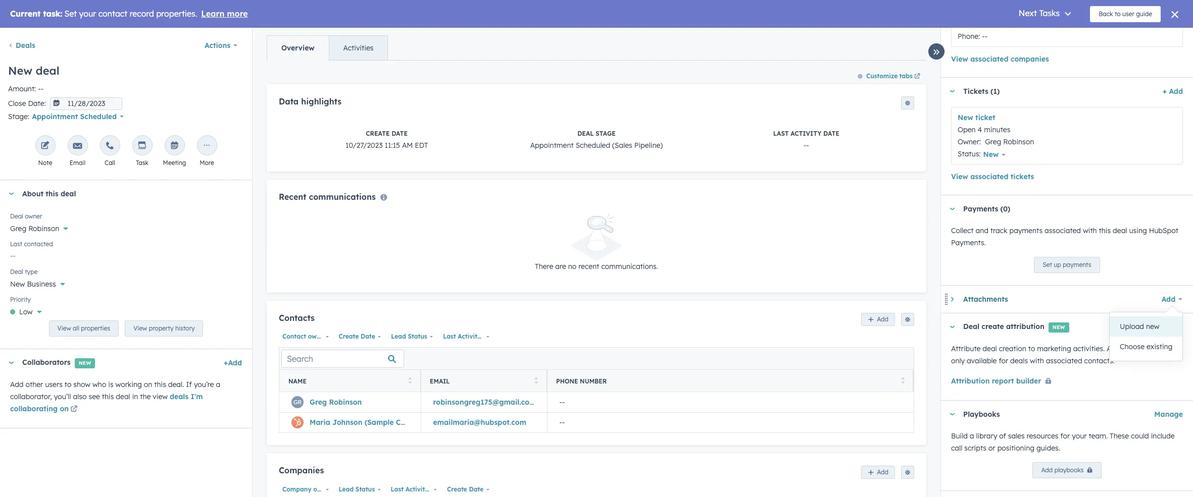 Task type: describe. For each thing, give the bounding box(es) containing it.
to for show
[[65, 381, 71, 390]]

report
[[992, 377, 1014, 386]]

view for view associated companies
[[951, 55, 968, 64]]

view for view property history
[[133, 325, 147, 333]]

if
[[186, 381, 192, 390]]

a inside add other users to show who is working on this deal. if you're a collaborator, you'll also see this deal in the view
[[216, 381, 220, 390]]

note image
[[41, 142, 50, 151]]

sales
[[1008, 432, 1025, 441]]

data
[[1145, 345, 1161, 354]]

date:
[[28, 99, 46, 108]]

playbooks
[[964, 410, 1000, 419]]

view associated companies link
[[951, 53, 1049, 65]]

domain: -- phone: --
[[958, 20, 993, 41]]

1 vertical spatial create
[[339, 333, 359, 341]]

new down deal type
[[10, 280, 25, 289]]

am
[[402, 141, 413, 150]]

upload new
[[1120, 322, 1160, 331]]

1 vertical spatial caret image
[[8, 362, 14, 365]]

create date 10/27/2023 11:15 am edt
[[346, 130, 428, 150]]

and
[[976, 226, 989, 235]]

the
[[140, 393, 151, 402]]

new down the open 4 minutes owner: greg robinson
[[984, 150, 999, 159]]

status for the leftmost the lead status popup button
[[356, 486, 375, 494]]

robinsongreg175@gmail.com
[[433, 398, 536, 407]]

amount
[[8, 84, 34, 93]]

search image
[[1172, 10, 1179, 17]]

phone
[[556, 378, 578, 385]]

about this deal
[[22, 190, 76, 199]]

0 vertical spatial last activity date
[[443, 333, 497, 341]]

attachments button
[[941, 286, 1151, 313]]

task image
[[138, 142, 147, 151]]

activities.
[[1073, 345, 1105, 354]]

caret image for build a library of sales resources for your team. these could include call scripts or positioning guides.
[[949, 414, 955, 416]]

date inside last activity date --
[[824, 130, 840, 138]]

on inside deals i'm collaborating on
[[60, 405, 69, 414]]

2 vertical spatial robinson
[[329, 398, 362, 407]]

emailmaria@hubspot.com link
[[433, 419, 526, 428]]

attachments
[[964, 295, 1008, 304]]

type
[[25, 268, 38, 276]]

with inside collect and track payments associated with this deal using hubspot payments.
[[1083, 226, 1097, 235]]

(1)
[[991, 87, 1000, 96]]

1 horizontal spatial lead status button
[[388, 331, 436, 344]]

lead for the leftmost the lead status popup button
[[339, 486, 354, 494]]

upload new button
[[1110, 317, 1183, 337]]

amount : --
[[8, 84, 44, 93]]

customize tabs link
[[853, 68, 927, 84]]

appointment scheduled
[[32, 112, 117, 121]]

resources
[[1027, 432, 1059, 441]]

data
[[279, 97, 299, 107]]

open 4 minutes owner: greg robinson
[[958, 125, 1034, 147]]

new
[[1146, 322, 1160, 331]]

lead for the rightmost the lead status popup button
[[391, 333, 406, 341]]

contacts.
[[1085, 357, 1115, 366]]

tickets (1) button
[[941, 78, 1159, 105]]

communications.
[[601, 262, 658, 271]]

press to sort. element for name
[[408, 377, 412, 386]]

tabs
[[900, 72, 913, 80]]

create inside create date 10/27/2023 11:15 am edt
[[366, 130, 390, 138]]

or
[[989, 444, 996, 453]]

:
[[34, 84, 36, 93]]

add button for contacts
[[862, 313, 895, 326]]

with inside attribute deal creation to marketing activities. attribution data is only available for deals with associated contacts.
[[1030, 357, 1044, 366]]

set up payments
[[1043, 261, 1092, 269]]

phone:
[[958, 32, 980, 41]]

status for the rightmost the lead status popup button
[[408, 333, 427, 341]]

note
[[38, 159, 52, 167]]

activities
[[343, 43, 374, 53]]

appointment inside popup button
[[32, 112, 78, 121]]

is inside add other users to show who is working on this deal. if you're a collaborator, you'll also see this deal in the view
[[108, 381, 114, 390]]

recent
[[279, 192, 306, 202]]

add inside button
[[1169, 87, 1183, 96]]

close
[[8, 99, 26, 108]]

0 vertical spatial last activity date button
[[440, 331, 497, 344]]

add button for companies
[[862, 466, 895, 479]]

0 horizontal spatial lead status button
[[335, 483, 383, 497]]

business
[[27, 280, 56, 289]]

up
[[1054, 261, 1061, 269]]

other
[[25, 381, 43, 390]]

1 vertical spatial last activity date
[[391, 486, 445, 494]]

Last contacted text field
[[10, 247, 242, 263]]

deal for owner
[[10, 213, 23, 220]]

also
[[73, 393, 87, 402]]

contacts
[[279, 313, 315, 323]]

navigation containing overview
[[267, 35, 388, 61]]

view property history
[[133, 325, 195, 333]]

call image
[[105, 142, 114, 151]]

hubspot
[[1149, 226, 1179, 235]]

deal inside dropdown button
[[61, 190, 76, 199]]

new up open
[[958, 113, 974, 122]]

0 horizontal spatial email
[[70, 159, 85, 167]]

contact owner button
[[279, 331, 331, 344]]

recent communications
[[279, 192, 376, 202]]

there
[[535, 262, 553, 271]]

2 vertical spatial create
[[447, 486, 467, 494]]

name
[[288, 378, 307, 385]]

4
[[978, 125, 982, 134]]

caret image for attachments
[[951, 297, 954, 303]]

customize
[[866, 72, 898, 80]]

deals inside deals i'm collaborating on
[[170, 393, 189, 402]]

view associated tickets
[[951, 172, 1034, 181]]

(sample
[[365, 419, 394, 428]]

collect
[[951, 226, 974, 235]]

choose
[[1120, 343, 1145, 352]]

activity for last activity date popup button to the bottom
[[406, 486, 429, 494]]

track
[[991, 226, 1008, 235]]

tickets (1)
[[964, 87, 1000, 96]]

add inside add other users to show who is working on this deal. if you're a collaborator, you'll also see this deal in the view
[[10, 381, 24, 390]]

1 horizontal spatial email
[[430, 378, 450, 385]]

pipeline)
[[634, 141, 663, 150]]

activity for topmost last activity date popup button
[[458, 333, 481, 341]]

overview button
[[267, 36, 329, 60]]

greg robinson inside greg robinson popup button
[[10, 224, 59, 234]]

appointment scheduled button
[[29, 110, 130, 123]]

+add button
[[224, 357, 242, 369]]

10/27/2023
[[346, 141, 383, 150]]

to for marketing
[[1029, 345, 1035, 354]]

set up payments link
[[1034, 257, 1100, 273]]

tickets
[[964, 87, 989, 96]]

press to sort. image for email
[[534, 377, 538, 384]]

are
[[555, 262, 566, 271]]

manage
[[1155, 410, 1183, 419]]

for inside 'build a library of sales resources for your team. these could include call scripts or positioning guides.'
[[1061, 432, 1070, 441]]

stage:
[[8, 112, 29, 121]]

all
[[73, 325, 79, 333]]

contact)
[[396, 419, 426, 428]]

companies
[[279, 466, 324, 476]]

attribution inside button
[[951, 377, 990, 386]]

caret image for collect and track payments associated with this deal using hubspot payments.
[[949, 208, 955, 210]]

meeting image
[[170, 142, 179, 151]]

team.
[[1089, 432, 1108, 441]]

associated inside attribute deal creation to marketing activities. attribution data is only available for deals with associated contacts.
[[1046, 357, 1083, 366]]

deal up :
[[36, 64, 59, 78]]

overview
[[281, 43, 315, 53]]

this right see
[[102, 393, 114, 402]]

last inside last activity date --
[[773, 130, 789, 138]]



Task type: locate. For each thing, give the bounding box(es) containing it.
-
[[988, 20, 991, 29], [991, 20, 993, 29], [982, 32, 985, 41], [985, 32, 988, 41], [38, 84, 41, 93], [41, 84, 44, 93], [804, 141, 807, 150], [807, 141, 809, 150], [560, 398, 562, 407], [562, 398, 565, 407], [560, 419, 562, 428], [562, 419, 565, 428]]

email down 'email' image
[[70, 159, 85, 167]]

2 -- from the top
[[560, 419, 565, 428]]

scheduled down "mm/dd/yyyy" text box at the top left
[[80, 112, 117, 121]]

0 horizontal spatial with
[[1030, 357, 1044, 366]]

1 horizontal spatial to
[[1029, 345, 1035, 354]]

0 horizontal spatial attribution
[[951, 377, 990, 386]]

collaborators
[[22, 358, 71, 367]]

robinson inside popup button
[[28, 224, 59, 234]]

caret image
[[949, 90, 955, 93], [8, 193, 14, 195], [951, 297, 954, 303], [949, 326, 955, 329]]

deal.
[[168, 381, 184, 390]]

manage link
[[1155, 409, 1183, 421]]

1 vertical spatial lead status button
[[335, 483, 383, 497]]

2 vertical spatial greg
[[310, 398, 327, 407]]

payments right track
[[1010, 226, 1043, 235]]

history
[[175, 325, 195, 333]]

2 horizontal spatial press to sort. image
[[901, 377, 905, 384]]

deal inside collect and track payments associated with this deal using hubspot payments.
[[1113, 226, 1127, 235]]

3 press to sort. element from the left
[[901, 377, 905, 386]]

deal left the create
[[964, 322, 980, 331]]

1 horizontal spatial create date
[[447, 486, 484, 494]]

activity inside last activity date --
[[791, 130, 822, 138]]

date inside create date 10/27/2023 11:15 am edt
[[392, 130, 408, 138]]

0 vertical spatial for
[[999, 357, 1009, 366]]

1 horizontal spatial on
[[144, 381, 152, 390]]

on down you'll
[[60, 405, 69, 414]]

1 vertical spatial last activity date button
[[387, 483, 445, 497]]

with down marketing
[[1030, 357, 1044, 366]]

0 vertical spatial create
[[366, 130, 390, 138]]

see
[[89, 393, 100, 402]]

1 link opens in a new window image from the top
[[70, 404, 78, 416]]

to inside attribute deal creation to marketing activities. attribution data is only available for deals with associated contacts.
[[1029, 345, 1035, 354]]

company owner button
[[279, 483, 332, 497]]

2 horizontal spatial robinson
[[1004, 137, 1034, 147]]

payments
[[1010, 226, 1043, 235], [1063, 261, 1092, 269]]

new up marketing
[[1053, 324, 1065, 331]]

set
[[1043, 261, 1052, 269]]

new ticket link
[[958, 113, 996, 122]]

1 vertical spatial deals
[[170, 393, 189, 402]]

owner right contact
[[308, 333, 327, 341]]

2 horizontal spatial activity
[[791, 130, 822, 138]]

2 press to sort. image from the left
[[534, 377, 538, 384]]

deal
[[578, 130, 594, 138], [10, 213, 23, 220], [10, 268, 23, 276], [964, 322, 980, 331]]

your
[[1072, 432, 1087, 441]]

with
[[1083, 226, 1097, 235], [1030, 357, 1044, 366]]

attribution report builder button
[[951, 375, 1056, 389]]

0 horizontal spatial payments
[[1010, 226, 1043, 235]]

0 vertical spatial scheduled
[[80, 112, 117, 121]]

0 horizontal spatial scheduled
[[80, 112, 117, 121]]

0 vertical spatial robinson
[[1004, 137, 1034, 147]]

greg down minutes
[[985, 137, 1002, 147]]

deal down about
[[10, 213, 23, 220]]

1 vertical spatial lead status
[[339, 486, 375, 494]]

you're
[[194, 381, 214, 390]]

new up show
[[79, 360, 91, 367]]

to up you'll
[[65, 381, 71, 390]]

view left property
[[133, 325, 147, 333]]

properties
[[81, 325, 110, 333]]

upload
[[1120, 322, 1144, 331]]

0 vertical spatial a
[[216, 381, 220, 390]]

call
[[105, 159, 115, 167]]

scheduled
[[80, 112, 117, 121], [576, 141, 610, 150]]

owner down about
[[25, 213, 42, 220]]

1 vertical spatial email
[[430, 378, 450, 385]]

0 vertical spatial on
[[144, 381, 152, 390]]

press to sort. element
[[408, 377, 412, 386], [534, 377, 538, 386], [901, 377, 905, 386]]

0 vertical spatial lead status button
[[388, 331, 436, 344]]

2 vertical spatial owner
[[313, 486, 332, 494]]

deal left in
[[116, 393, 130, 402]]

0 horizontal spatial status
[[356, 486, 375, 494]]

minutes
[[984, 125, 1011, 134]]

new up the amount
[[8, 64, 32, 78]]

deal owner
[[10, 213, 42, 220]]

0 horizontal spatial press to sort. image
[[408, 377, 412, 384]]

0 horizontal spatial a
[[216, 381, 220, 390]]

tickets
[[1011, 172, 1034, 181]]

this left "using"
[[1099, 226, 1111, 235]]

activities button
[[329, 36, 388, 60]]

payments.
[[951, 238, 986, 248]]

press to sort. element for email
[[534, 377, 538, 386]]

1 vertical spatial for
[[1061, 432, 1070, 441]]

scheduled down stage
[[576, 141, 610, 150]]

2 press to sort. element from the left
[[534, 377, 538, 386]]

1 vertical spatial appointment
[[530, 141, 574, 150]]

deal left "using"
[[1113, 226, 1127, 235]]

playbooks
[[1055, 467, 1084, 474]]

johnson
[[333, 419, 362, 428]]

1 vertical spatial to
[[65, 381, 71, 390]]

2 vertical spatial caret image
[[949, 414, 955, 416]]

a right you're
[[216, 381, 220, 390]]

on inside add other users to show who is working on this deal. if you're a collaborator, you'll also see this deal in the view
[[144, 381, 152, 390]]

1 horizontal spatial press to sort. element
[[534, 377, 538, 386]]

greg
[[985, 137, 1002, 147], [10, 224, 26, 234], [310, 398, 327, 407]]

1 horizontal spatial appointment
[[530, 141, 574, 150]]

1 vertical spatial attribution
[[951, 377, 990, 386]]

new deal
[[8, 64, 59, 78]]

0 horizontal spatial press to sort. element
[[408, 377, 412, 386]]

1 horizontal spatial create
[[366, 130, 390, 138]]

associated down phone:
[[971, 55, 1009, 64]]

greg robinson up "johnson"
[[310, 398, 362, 407]]

1 vertical spatial on
[[60, 405, 69, 414]]

deal up available
[[983, 345, 997, 354]]

this right about
[[46, 190, 58, 199]]

owner:
[[958, 137, 981, 147]]

associated down new popup button
[[971, 172, 1009, 181]]

link opens in a new window image
[[70, 404, 78, 416], [70, 406, 78, 414]]

for down the creation
[[999, 357, 1009, 366]]

contacted
[[24, 241, 53, 248]]

1 add button from the top
[[862, 313, 895, 326]]

could
[[1131, 432, 1149, 441]]

caret image for tickets (1)
[[949, 90, 955, 93]]

associated down marketing
[[1046, 357, 1083, 366]]

caret image inside tickets (1) dropdown button
[[949, 90, 955, 93]]

view inside 'link'
[[57, 325, 71, 333]]

0 horizontal spatial appointment
[[32, 112, 78, 121]]

2 horizontal spatial greg
[[985, 137, 1002, 147]]

press to sort. image
[[408, 377, 412, 384], [534, 377, 538, 384], [901, 377, 905, 384]]

1 horizontal spatial deals
[[1011, 357, 1028, 366]]

1 horizontal spatial is
[[1163, 345, 1168, 354]]

1 vertical spatial lead
[[339, 486, 354, 494]]

robinson up "johnson"
[[329, 398, 362, 407]]

low button
[[10, 302, 242, 319]]

0 horizontal spatial create
[[339, 333, 359, 341]]

1 horizontal spatial status
[[408, 333, 427, 341]]

deal create attribution
[[964, 322, 1045, 331]]

company
[[282, 486, 312, 494]]

view down phone:
[[951, 55, 968, 64]]

low
[[19, 308, 33, 317]]

+add
[[224, 359, 242, 368]]

create
[[366, 130, 390, 138], [339, 333, 359, 341], [447, 486, 467, 494]]

caret image inside about this deal dropdown button
[[8, 193, 14, 195]]

1 vertical spatial create date
[[447, 486, 484, 494]]

view left all at the left
[[57, 325, 71, 333]]

0 vertical spatial lead status
[[391, 333, 427, 341]]

1 vertical spatial owner
[[308, 333, 327, 341]]

2 vertical spatial activity
[[406, 486, 429, 494]]

more
[[200, 159, 214, 167]]

1 vertical spatial --
[[560, 419, 565, 428]]

0 vertical spatial owner
[[25, 213, 42, 220]]

of
[[1000, 432, 1006, 441]]

last contacted
[[10, 241, 53, 248]]

add button
[[1155, 290, 1183, 310]]

appointment inside deal stage appointment scheduled (sales pipeline)
[[530, 141, 574, 150]]

appointment
[[32, 112, 78, 121], [530, 141, 574, 150]]

customize tabs
[[866, 72, 913, 80]]

library
[[976, 432, 998, 441]]

0 horizontal spatial activity
[[406, 486, 429, 494]]

about this deal button
[[0, 180, 242, 208]]

owner right company
[[313, 486, 332, 494]]

caret image up collect at the top
[[949, 208, 955, 210]]

robinson up contacted
[[28, 224, 59, 234]]

caret image inside attachments 'dropdown button'
[[951, 297, 954, 303]]

associated inside collect and track payments associated with this deal using hubspot payments.
[[1045, 226, 1081, 235]]

is right who
[[108, 381, 114, 390]]

view for view associated tickets
[[951, 172, 968, 181]]

1 horizontal spatial a
[[970, 432, 974, 441]]

email up robinsongreg175@gmail.com link
[[430, 378, 450, 385]]

a right build
[[970, 432, 974, 441]]

--
[[560, 398, 565, 407], [560, 419, 565, 428]]

MM/DD/YYYY text field
[[50, 97, 122, 110]]

deal for stage
[[578, 130, 594, 138]]

-- for emailmaria@hubspot.com
[[560, 419, 565, 428]]

1 horizontal spatial for
[[1061, 432, 1070, 441]]

owner for contact owner
[[308, 333, 327, 341]]

0 vertical spatial lead
[[391, 333, 406, 341]]

0 horizontal spatial greg robinson
[[10, 224, 59, 234]]

0 vertical spatial deals
[[1011, 357, 1028, 366]]

deals down deal.
[[170, 393, 189, 402]]

1 vertical spatial with
[[1030, 357, 1044, 366]]

search button
[[1167, 5, 1184, 22]]

owner for company owner
[[313, 486, 332, 494]]

include
[[1151, 432, 1175, 441]]

Search HubSpot search field
[[1051, 5, 1175, 22]]

view for view all properties
[[57, 325, 71, 333]]

1 -- from the top
[[560, 398, 565, 407]]

greg robinson down the deal owner
[[10, 224, 59, 234]]

owner for deal owner
[[25, 213, 42, 220]]

0 horizontal spatial to
[[65, 381, 71, 390]]

2 horizontal spatial create
[[447, 486, 467, 494]]

0 horizontal spatial greg
[[10, 224, 26, 234]]

to inside add other users to show who is working on this deal. if you're a collaborator, you'll also see this deal in the view
[[65, 381, 71, 390]]

1 horizontal spatial activity
[[458, 333, 481, 341]]

scripts
[[965, 444, 987, 453]]

add inside popup button
[[1162, 295, 1176, 304]]

contact
[[282, 333, 306, 341]]

create
[[982, 322, 1004, 331]]

contact owner
[[282, 333, 327, 341]]

2 link opens in a new window image from the top
[[70, 406, 78, 414]]

1 horizontal spatial greg robinson
[[310, 398, 362, 407]]

this inside collect and track payments associated with this deal using hubspot payments.
[[1099, 226, 1111, 235]]

1 horizontal spatial scheduled
[[576, 141, 610, 150]]

navigation
[[267, 35, 388, 61]]

with down payments (0) dropdown button
[[1083, 226, 1097, 235]]

1 horizontal spatial greg
[[310, 398, 327, 407]]

1 horizontal spatial robinson
[[329, 398, 362, 407]]

deal inside attribute deal creation to marketing activities. attribution data is only available for deals with associated contacts.
[[983, 345, 997, 354]]

add button
[[862, 313, 895, 326], [862, 466, 895, 479]]

0 horizontal spatial for
[[999, 357, 1009, 366]]

attribution
[[1006, 322, 1045, 331]]

deal inside add other users to show who is working on this deal. if you're a collaborator, you'll also see this deal in the view
[[116, 393, 130, 402]]

press to sort. element for phone number
[[901, 377, 905, 386]]

1 vertical spatial greg robinson
[[310, 398, 362, 407]]

robinson down minutes
[[1004, 137, 1034, 147]]

0 vertical spatial email
[[70, 159, 85, 167]]

payments right up in the right bottom of the page
[[1063, 261, 1092, 269]]

1 horizontal spatial lead
[[391, 333, 406, 341]]

deal left "type"
[[10, 268, 23, 276]]

caret image up build
[[949, 414, 955, 416]]

3 press to sort. image from the left
[[901, 377, 905, 384]]

attribute deal creation to marketing activities. attribution data is only available for deals with associated contacts.
[[951, 345, 1168, 366]]

+
[[1163, 87, 1167, 96]]

more image
[[202, 142, 211, 151]]

view down status:
[[951, 172, 968, 181]]

0 horizontal spatial lead
[[339, 486, 354, 494]]

0 vertical spatial add button
[[862, 313, 895, 326]]

new
[[8, 64, 32, 78], [958, 113, 974, 122], [984, 150, 999, 159], [10, 280, 25, 289], [1053, 324, 1065, 331], [79, 360, 91, 367]]

Search search field
[[281, 350, 404, 368]]

greg inside the open 4 minutes owner: greg robinson
[[985, 137, 1002, 147]]

0 vertical spatial create date button
[[335, 331, 384, 344]]

a inside 'build a library of sales resources for your team. these could include call scripts or positioning guides.'
[[970, 432, 974, 441]]

attribution down available
[[951, 377, 990, 386]]

greg robinson link
[[310, 398, 362, 407]]

this
[[46, 190, 58, 199], [1099, 226, 1111, 235], [154, 381, 166, 390], [102, 393, 114, 402]]

payments
[[964, 205, 999, 214]]

deal for create
[[964, 322, 980, 331]]

0 vertical spatial status
[[408, 333, 427, 341]]

email image
[[73, 142, 82, 151]]

attribution down "upload"
[[1107, 345, 1143, 354]]

caret image left collaborators
[[8, 362, 14, 365]]

view
[[153, 393, 168, 402]]

this up the view
[[154, 381, 166, 390]]

0 horizontal spatial on
[[60, 405, 69, 414]]

caret image inside playbooks dropdown button
[[949, 414, 955, 416]]

maria johnson (sample contact) link
[[310, 419, 426, 428]]

-- for robinsongreg175@gmail.com
[[560, 398, 565, 407]]

priority
[[10, 296, 31, 304]]

0 horizontal spatial robinson
[[28, 224, 59, 234]]

last
[[773, 130, 789, 138], [10, 241, 22, 248], [443, 333, 456, 341], [391, 486, 404, 494]]

attribution inside attribute deal creation to marketing activities. attribution data is only available for deals with associated contacts.
[[1107, 345, 1143, 354]]

1 vertical spatial payments
[[1063, 261, 1092, 269]]

press to sort. image for phone number
[[901, 377, 905, 384]]

1 press to sort. image from the left
[[408, 377, 412, 384]]

caret image left the tickets
[[949, 90, 955, 93]]

scheduled inside deal stage appointment scheduled (sales pipeline)
[[576, 141, 610, 150]]

for left your
[[1061, 432, 1070, 441]]

1 horizontal spatial payments
[[1063, 261, 1092, 269]]

press to sort. image for name
[[408, 377, 412, 384]]

deal right about
[[61, 190, 76, 199]]

activity
[[791, 130, 822, 138], [458, 333, 481, 341], [406, 486, 429, 494]]

deal for type
[[10, 268, 23, 276]]

for inside attribute deal creation to marketing activities. attribution data is only available for deals with associated contacts.
[[999, 357, 1009, 366]]

0 horizontal spatial create date button
[[335, 331, 384, 344]]

caret image left the attachments
[[951, 297, 954, 303]]

existing
[[1147, 343, 1173, 352]]

1 vertical spatial create date button
[[444, 483, 492, 497]]

on up the the
[[144, 381, 152, 390]]

0 vertical spatial payments
[[1010, 226, 1043, 235]]

lead status button
[[388, 331, 436, 344], [335, 483, 383, 497]]

greg up maria
[[310, 398, 327, 407]]

caret image up attribute at the bottom right
[[949, 326, 955, 329]]

deals inside attribute deal creation to marketing activities. attribution data is only available for deals with associated contacts.
[[1011, 357, 1028, 366]]

deals
[[16, 41, 35, 50]]

i'm
[[191, 393, 203, 402]]

1 horizontal spatial press to sort. image
[[534, 377, 538, 384]]

caret image inside payments (0) dropdown button
[[949, 208, 955, 210]]

2 add button from the top
[[862, 466, 895, 479]]

0 horizontal spatial create date
[[339, 333, 375, 341]]

add other users to show who is working on this deal. if you're a collaborator, you'll also see this deal in the view
[[10, 381, 220, 402]]

0 vertical spatial caret image
[[949, 208, 955, 210]]

1 vertical spatial status
[[356, 486, 375, 494]]

deal inside deal stage appointment scheduled (sales pipeline)
[[578, 130, 594, 138]]

1 vertical spatial robinson
[[28, 224, 59, 234]]

company owner
[[282, 486, 332, 494]]

0 vertical spatial create date
[[339, 333, 375, 341]]

0 vertical spatial appointment
[[32, 112, 78, 121]]

payments inside collect and track payments associated with this deal using hubspot payments.
[[1010, 226, 1043, 235]]

caret image left about
[[8, 193, 14, 195]]

collaborating
[[10, 405, 58, 414]]

greg robinson
[[10, 224, 59, 234], [310, 398, 362, 407]]

builder
[[1017, 377, 1042, 386]]

associated down payments (0) dropdown button
[[1045, 226, 1081, 235]]

deals down the creation
[[1011, 357, 1028, 366]]

0 vertical spatial to
[[1029, 345, 1035, 354]]

who
[[92, 381, 106, 390]]

1 horizontal spatial create date button
[[444, 483, 492, 497]]

number
[[580, 378, 607, 385]]

0 vertical spatial attribution
[[1107, 345, 1143, 354]]

stage
[[596, 130, 616, 138]]

robinson inside the open 4 minutes owner: greg robinson
[[1004, 137, 1034, 147]]

caret image
[[949, 208, 955, 210], [8, 362, 14, 365], [949, 414, 955, 416]]

this inside about this deal dropdown button
[[46, 190, 58, 199]]

greg down the deal owner
[[10, 224, 26, 234]]

is inside attribute deal creation to marketing activities. attribution data is only available for deals with associated contacts.
[[1163, 345, 1168, 354]]

0 vertical spatial is
[[1163, 345, 1168, 354]]

to right the creation
[[1029, 345, 1035, 354]]

is right data on the bottom of page
[[1163, 345, 1168, 354]]

caret image for about this deal
[[8, 193, 14, 195]]

deal left stage
[[578, 130, 594, 138]]

scheduled inside popup button
[[80, 112, 117, 121]]

greg inside popup button
[[10, 224, 26, 234]]

1 press to sort. element from the left
[[408, 377, 412, 386]]

0 vertical spatial --
[[560, 398, 565, 407]]



Task type: vqa. For each thing, say whether or not it's contained in the screenshot.
the left menu
no



